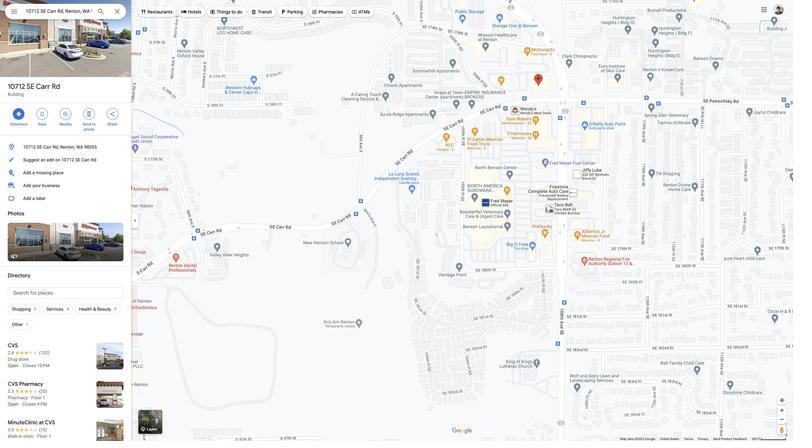 Task type: describe. For each thing, give the bounding box(es) containing it.
se for rd,
[[37, 145, 42, 150]]

map
[[620, 438, 627, 441]]

in
[[19, 434, 22, 440]]


[[280, 8, 286, 15]]

building
[[8, 92, 24, 97]]

(102)
[[39, 351, 50, 356]]

missing
[[36, 170, 52, 176]]

shopping 2
[[12, 307, 36, 312]]

send product feedback
[[713, 438, 747, 441]]

other
[[12, 322, 23, 328]]

directory
[[8, 273, 30, 279]]

other 1
[[12, 322, 28, 328]]

closes inside drug store open ⋅ closes 10 pm
[[22, 364, 36, 369]]

rd,
[[53, 145, 59, 150]]

at
[[39, 420, 44, 427]]

 atms
[[351, 8, 370, 15]]

&
[[93, 307, 96, 312]]

product
[[721, 438, 732, 441]]


[[251, 8, 257, 15]]

10712 se carr rd building
[[8, 82, 60, 97]]

terms button
[[684, 438, 693, 442]]

se for rd
[[27, 82, 34, 91]]

clinic
[[23, 434, 34, 440]]

open inside drug store open ⋅ closes 10 pm
[[8, 364, 18, 369]]

10712 se carr rd main content
[[0, 0, 131, 442]]

drug
[[8, 357, 17, 362]]

send to phone
[[82, 122, 95, 132]]

suggest an edit on 10712 se carr rd button
[[0, 154, 131, 167]]

©2023
[[635, 438, 644, 441]]

200
[[752, 438, 757, 441]]


[[109, 111, 115, 118]]

 pharmacies
[[312, 8, 343, 15]]

google account: nolan park  
(nolan.park@adept.ai) image
[[774, 4, 784, 15]]


[[141, 8, 146, 15]]

rd inside button
[[91, 158, 96, 163]]

walk-
[[8, 434, 19, 440]]

floor inside pharmacy · floor 1 open ⋅ closes 9 pm
[[31, 396, 42, 401]]

 button
[[5, 4, 23, 21]]


[[312, 8, 317, 15]]

ft
[[758, 438, 760, 441]]

rd inside the "10712 se carr rd building"
[[52, 82, 60, 91]]

wa
[[76, 145, 83, 150]]

add your business
[[23, 183, 60, 188]]

minuteclinic at cvs
[[8, 420, 55, 427]]

add a missing place
[[23, 170, 64, 176]]

save
[[38, 122, 46, 127]]

cvs for cvs
[[8, 343, 18, 349]]

united
[[660, 438, 669, 441]]

closes inside pharmacy · floor 1 open ⋅ closes 9 pm
[[22, 402, 36, 407]]

directions
[[10, 122, 27, 127]]

privacy button
[[698, 438, 708, 442]]

send for send to phone
[[82, 122, 91, 127]]

phone
[[84, 127, 94, 132]]

1 vertical spatial floor
[[37, 434, 48, 440]]

10712 inside button
[[61, 158, 74, 163]]

1 horizontal spatial ·
[[35, 434, 36, 440]]

2.8 stars 102 reviews image
[[8, 350, 50, 357]]

⋅ inside drug store open ⋅ closes 10 pm
[[19, 364, 21, 369]]

data
[[627, 438, 634, 441]]

 hotels
[[181, 8, 201, 15]]

1 inside the other 1
[[26, 323, 28, 327]]

footer inside the google maps element
[[620, 438, 752, 442]]


[[10, 7, 18, 16]]

map data ©2023 google
[[620, 438, 655, 441]]

 restaurants
[[141, 8, 173, 15]]

feedback
[[733, 438, 747, 441]]

hotels
[[188, 9, 201, 15]]

shopping
[[12, 307, 31, 312]]

suggest
[[23, 158, 40, 163]]


[[86, 111, 92, 118]]

restaurants
[[148, 9, 173, 15]]

collapse side panel image
[[131, 217, 139, 224]]

add for add your business
[[23, 183, 31, 188]]

show your location image
[[779, 398, 785, 404]]

98055
[[84, 145, 97, 150]]

· inside pharmacy · floor 1 open ⋅ closes 9 pm
[[29, 396, 30, 401]]

add a label button
[[0, 192, 131, 205]]

200 ft button
[[752, 438, 786, 441]]

services
[[46, 307, 63, 312]]

cvs for cvs pharmacy
[[8, 382, 18, 388]]

carr inside button
[[82, 158, 90, 163]]

to inside send to phone
[[92, 122, 95, 127]]

200 ft
[[752, 438, 760, 441]]

add a label
[[23, 196, 45, 201]]

5
[[114, 307, 116, 312]]

transit
[[258, 9, 272, 15]]

2.8
[[8, 351, 14, 356]]

(20)
[[39, 389, 47, 394]]

share
[[107, 122, 117, 127]]


[[63, 111, 68, 118]]

privacy
[[698, 438, 708, 441]]

edit
[[47, 158, 54, 163]]


[[351, 8, 357, 15]]

open inside pharmacy · floor 1 open ⋅ closes 9 pm
[[8, 402, 18, 407]]

 transit
[[251, 8, 272, 15]]

 parking
[[280, 8, 303, 15]]

pharmacy · floor 1 open ⋅ closes 9 pm
[[8, 396, 47, 407]]

2 vertical spatial cvs
[[45, 420, 55, 427]]

to inside ' things to do'
[[232, 9, 236, 15]]

3.0 stars 10 reviews image
[[8, 427, 47, 434]]

carr for rd,
[[43, 145, 52, 150]]



Task type: locate. For each thing, give the bounding box(es) containing it.
0 horizontal spatial ·
[[29, 396, 30, 401]]

se
[[27, 82, 34, 91], [37, 145, 42, 150], [75, 158, 80, 163]]

united states
[[660, 438, 679, 441]]

10712 se carr rd, renton, wa 98055 button
[[0, 141, 131, 154]]

closes down store
[[22, 364, 36, 369]]

footer
[[620, 438, 752, 442]]

0 vertical spatial a
[[32, 170, 35, 176]]

0 vertical spatial rd
[[52, 82, 60, 91]]

cvs right the at
[[45, 420, 55, 427]]

2 ⋅ from the top
[[19, 402, 21, 407]]

10712 se carr rd, renton, wa 98055
[[23, 145, 97, 150]]

send product feedback button
[[713, 438, 747, 442]]

add inside add a missing place button
[[23, 170, 31, 176]]

beauty
[[97, 307, 111, 312]]

cvs up 3.3
[[8, 382, 18, 388]]

zoom out image
[[780, 418, 784, 422]]

1 vertical spatial se
[[37, 145, 42, 150]]

se inside button
[[75, 158, 80, 163]]

2 closes from the top
[[22, 402, 36, 407]]

2 add from the top
[[23, 183, 31, 188]]

0 vertical spatial add
[[23, 170, 31, 176]]

None text field
[[8, 288, 123, 299]]

2 vertical spatial add
[[23, 196, 31, 201]]

1 inside pharmacy · floor 1 open ⋅ closes 9 pm
[[43, 396, 45, 401]]

1 vertical spatial rd
[[91, 158, 96, 163]]

1 vertical spatial open
[[8, 402, 18, 407]]

suggest an edit on 10712 se carr rd
[[23, 158, 96, 163]]

2 vertical spatial 1
[[49, 434, 51, 440]]

send inside send product feedback button
[[713, 438, 720, 441]]

a left missing
[[32, 170, 35, 176]]

1 vertical spatial send
[[713, 438, 720, 441]]

add for add a missing place
[[23, 170, 31, 176]]

0 vertical spatial floor
[[31, 396, 42, 401]]

 things to do
[[210, 8, 243, 15]]

10712 right on
[[61, 158, 74, 163]]

1 vertical spatial cvs
[[8, 382, 18, 388]]

10712 SE Carr Rd, Renton, WA 98055 field
[[5, 4, 126, 19]]

floor
[[31, 396, 42, 401], [37, 434, 48, 440]]

place
[[53, 170, 64, 176]]

⋅ down store
[[19, 364, 21, 369]]

none field inside 10712 se carr rd, renton, wa 98055 field
[[26, 7, 92, 15]]

photos
[[8, 211, 24, 217]]

1 horizontal spatial se
[[37, 145, 42, 150]]

2 vertical spatial 10712
[[61, 158, 74, 163]]

nearby
[[59, 122, 72, 127]]

10712 for rd
[[8, 82, 25, 91]]

an
[[41, 158, 46, 163]]

add
[[23, 170, 31, 176], [23, 183, 31, 188], [23, 196, 31, 201]]

1 horizontal spatial 1
[[43, 396, 45, 401]]

add a missing place button
[[0, 167, 131, 179]]

0 vertical spatial se
[[27, 82, 34, 91]]

add inside add a label button
[[23, 196, 31, 201]]

2 horizontal spatial se
[[75, 158, 80, 163]]

0 vertical spatial to
[[232, 9, 236, 15]]

10712 inside the "10712 se carr rd building"
[[8, 82, 25, 91]]

add your business link
[[0, 179, 131, 192]]

google maps element
[[0, 0, 793, 442]]

2 vertical spatial se
[[75, 158, 80, 163]]

pharmacy up 3.3 stars 20 reviews image
[[19, 382, 43, 388]]

0 horizontal spatial send
[[82, 122, 91, 127]]

atms
[[358, 9, 370, 15]]

carr inside button
[[43, 145, 52, 150]]

0 vertical spatial 1
[[26, 323, 28, 327]]

2 open from the top
[[8, 402, 18, 407]]

on
[[55, 158, 60, 163]]


[[181, 8, 187, 15]]

1 horizontal spatial to
[[232, 9, 236, 15]]


[[16, 111, 22, 118]]

parking
[[287, 9, 303, 15]]

things
[[217, 9, 231, 15]]

0 vertical spatial carr
[[36, 82, 50, 91]]

· down 3.3 stars 20 reviews image
[[29, 396, 30, 401]]

services 4
[[46, 307, 69, 312]]

1 closes from the top
[[22, 364, 36, 369]]

your
[[32, 183, 41, 188]]

pharmacy
[[19, 382, 43, 388], [8, 396, 28, 401]]

closes left 9 pm
[[22, 402, 36, 407]]

1 right clinic
[[49, 434, 51, 440]]

⋅
[[19, 364, 21, 369], [19, 402, 21, 407]]

add down "suggest"
[[23, 170, 31, 176]]

add for add a label
[[23, 196, 31, 201]]

add inside add your business link
[[23, 183, 31, 188]]

1 open from the top
[[8, 364, 18, 369]]

a for missing
[[32, 170, 35, 176]]

send left product
[[713, 438, 720, 441]]

1 horizontal spatial rd
[[91, 158, 96, 163]]

0 horizontal spatial to
[[92, 122, 95, 127]]

2
[[34, 307, 36, 312]]

a for label
[[32, 196, 35, 201]]

a
[[32, 170, 35, 176], [32, 196, 35, 201]]

carr for rd
[[36, 82, 50, 91]]

⋅ inside pharmacy · floor 1 open ⋅ closes 9 pm
[[19, 402, 21, 407]]

footer containing map data ©2023 google
[[620, 438, 752, 442]]

1 vertical spatial ⋅
[[19, 402, 21, 407]]

minuteclinic
[[8, 420, 38, 427]]

3.3 stars 20 reviews image
[[8, 389, 47, 395]]

9 pm
[[37, 402, 47, 407]]

terms
[[684, 438, 693, 441]]

cvs
[[8, 343, 18, 349], [8, 382, 18, 388], [45, 420, 55, 427]]

a left label at the left
[[32, 196, 35, 201]]

1 vertical spatial 1
[[43, 396, 45, 401]]

to up phone
[[92, 122, 95, 127]]

1 vertical spatial carr
[[43, 145, 52, 150]]

1 vertical spatial pharmacy
[[8, 396, 28, 401]]

0 vertical spatial 10712
[[8, 82, 25, 91]]

10712 inside button
[[23, 145, 36, 150]]

1 ⋅ from the top
[[19, 364, 21, 369]]

0 vertical spatial ·
[[29, 396, 30, 401]]

label
[[36, 196, 45, 201]]

health & beauty 5
[[79, 307, 116, 312]]

states
[[670, 438, 679, 441]]

add left label at the left
[[23, 196, 31, 201]]

floor up 9 pm
[[31, 396, 42, 401]]

renton,
[[60, 145, 75, 150]]

actions for 10712 se carr rd region
[[0, 103, 131, 135]]

1 vertical spatial ·
[[35, 434, 36, 440]]

health
[[79, 307, 92, 312]]

show street view coverage image
[[777, 426, 787, 435]]

open down drug
[[8, 364, 18, 369]]

0 horizontal spatial se
[[27, 82, 34, 91]]

3 add from the top
[[23, 196, 31, 201]]

1 vertical spatial add
[[23, 183, 31, 188]]

0 vertical spatial ⋅
[[19, 364, 21, 369]]

1 a from the top
[[32, 170, 35, 176]]

cvs pharmacy
[[8, 382, 43, 388]]

se inside the "10712 se carr rd building"
[[27, 82, 34, 91]]

walk-in clinic · floor 1
[[8, 434, 51, 440]]

0 vertical spatial open
[[8, 364, 18, 369]]


[[39, 111, 45, 118]]

send for send product feedback
[[713, 438, 720, 441]]

None field
[[26, 7, 92, 15]]

drug store open ⋅ closes 10 pm
[[8, 357, 50, 369]]

zoom in image
[[780, 409, 784, 413]]

1 vertical spatial to
[[92, 122, 95, 127]]

1 add from the top
[[23, 170, 31, 176]]

open down 3.3
[[8, 402, 18, 407]]

carr down 98055
[[82, 158, 90, 163]]

3.3
[[8, 389, 14, 394]]

0 vertical spatial send
[[82, 122, 91, 127]]

0 vertical spatial cvs
[[8, 343, 18, 349]]

0 horizontal spatial rd
[[52, 82, 60, 91]]

united states button
[[660, 438, 679, 442]]

carr up 
[[36, 82, 50, 91]]

to left do
[[232, 9, 236, 15]]

10712 up building
[[8, 82, 25, 91]]

·
[[29, 396, 30, 401], [35, 434, 36, 440]]

3.0
[[8, 428, 14, 433]]

1 right other
[[26, 323, 28, 327]]

2 vertical spatial carr
[[82, 158, 90, 163]]

4
[[67, 307, 69, 312]]

se inside button
[[37, 145, 42, 150]]

10712 for rd,
[[23, 145, 36, 150]]

none text field inside '10712 se carr rd' main content
[[8, 288, 123, 299]]

carr left rd, on the top of page
[[43, 145, 52, 150]]

0 vertical spatial closes
[[22, 364, 36, 369]]

10712 up "suggest"
[[23, 145, 36, 150]]

rd
[[52, 82, 60, 91], [91, 158, 96, 163]]

store
[[18, 357, 28, 362]]

send inside send to phone
[[82, 122, 91, 127]]

1 vertical spatial 10712
[[23, 145, 36, 150]]

google
[[645, 438, 655, 441]]

pharmacy down 3.3
[[8, 396, 28, 401]]

 search field
[[5, 4, 126, 21]]

send up phone
[[82, 122, 91, 127]]

pharmacies
[[319, 9, 343, 15]]


[[210, 8, 215, 15]]

cvs up 2.8
[[8, 343, 18, 349]]

1 vertical spatial a
[[32, 196, 35, 201]]

1 vertical spatial closes
[[22, 402, 36, 407]]

pharmacy inside pharmacy · floor 1 open ⋅ closes 9 pm
[[8, 396, 28, 401]]

carr inside the "10712 se carr rd building"
[[36, 82, 50, 91]]

2 a from the top
[[32, 196, 35, 201]]

0 horizontal spatial 1
[[26, 323, 28, 327]]

layers
[[147, 428, 157, 432]]

0 vertical spatial pharmacy
[[19, 382, 43, 388]]

floor down (10)
[[37, 434, 48, 440]]

1 down (20)
[[43, 396, 45, 401]]

(10)
[[39, 428, 47, 433]]

add left your
[[23, 183, 31, 188]]

· right clinic
[[35, 434, 36, 440]]

⋅ down 3.3 stars 20 reviews image
[[19, 402, 21, 407]]

2 horizontal spatial 1
[[49, 434, 51, 440]]

1 horizontal spatial send
[[713, 438, 720, 441]]



Task type: vqa. For each thing, say whether or not it's contained in the screenshot.
search field
no



